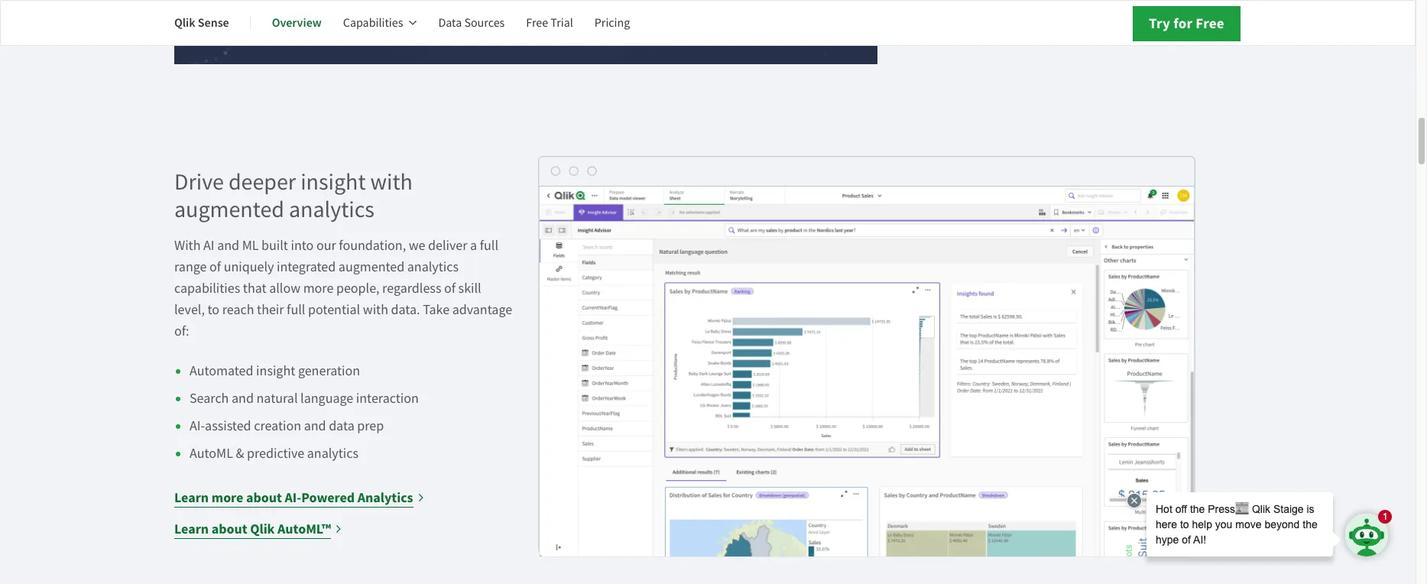 Task type: locate. For each thing, give the bounding box(es) containing it.
into
[[291, 237, 314, 254]]

ai- down the search
[[190, 417, 205, 435]]

and left data
[[304, 417, 326, 435]]

trial
[[551, 15, 573, 31]]

0 vertical spatial ai-
[[190, 417, 205, 435]]

0 horizontal spatial ai-
[[190, 417, 205, 435]]

try
[[1149, 14, 1171, 33]]

sense
[[198, 15, 229, 31]]

1 vertical spatial of
[[444, 280, 456, 297]]

1 vertical spatial about
[[212, 520, 247, 538]]

analytics
[[358, 488, 413, 507]]

augmented
[[174, 195, 284, 224], [339, 258, 405, 276]]

augmented inside with ai and ml built into our foundation, we deliver a full range of uniquely integrated augmented analytics capabilities that allow more people, regardless of skill level, to reach their full potential with data. take advantage of:
[[339, 258, 405, 276]]

menu bar
[[174, 5, 652, 41]]

full right the "a"
[[480, 237, 498, 254]]

built
[[261, 237, 288, 254]]

a
[[470, 237, 477, 254]]

potential
[[308, 301, 360, 319]]

0 horizontal spatial qlik
[[174, 15, 195, 31]]

learn more about ai-powered analytics link
[[174, 487, 425, 508]]

insight up our
[[301, 167, 366, 196]]

pricing
[[595, 15, 630, 31]]

capabilities
[[343, 15, 403, 31]]

full down allow
[[287, 301, 305, 319]]

insight inside drive deeper insight with augmented analytics
[[301, 167, 366, 196]]

overview
[[272, 15, 322, 31]]

sources
[[464, 15, 505, 31]]

about
[[246, 488, 282, 507], [212, 520, 247, 538]]

insight up the natural
[[256, 362, 295, 380]]

0 vertical spatial of
[[210, 258, 221, 276]]

0 vertical spatial insight
[[301, 167, 366, 196]]

1 learn from the top
[[174, 488, 209, 507]]

reach
[[222, 301, 254, 319]]

0 vertical spatial and
[[217, 237, 239, 254]]

1 horizontal spatial free
[[1196, 14, 1225, 33]]

free left trial
[[526, 15, 548, 31]]

about up 'learn about qlik automl™' link
[[246, 488, 282, 507]]

of
[[210, 258, 221, 276], [444, 280, 456, 297]]

with down people,
[[363, 301, 388, 319]]

0 horizontal spatial augmented
[[174, 195, 284, 224]]

1 vertical spatial with
[[363, 301, 388, 319]]

1 vertical spatial more
[[212, 488, 243, 507]]

1 horizontal spatial insight
[[301, 167, 366, 196]]

more up learn about qlik automl™
[[212, 488, 243, 507]]

analytics
[[289, 195, 375, 224], [407, 258, 459, 276], [307, 445, 359, 462]]

1 vertical spatial augmented
[[339, 258, 405, 276]]

ai- up automl™
[[285, 488, 301, 507]]

1 vertical spatial insight
[[256, 362, 295, 380]]

and up assisted
[[232, 390, 254, 407]]

advantage
[[452, 301, 512, 319]]

augmented up ai
[[174, 195, 284, 224]]

learn
[[174, 488, 209, 507], [174, 520, 209, 538]]

and
[[217, 237, 239, 254], [232, 390, 254, 407], [304, 417, 326, 435]]

data sources
[[438, 15, 505, 31]]

analytics down deliver
[[407, 258, 459, 276]]

try for free link
[[1133, 6, 1241, 41]]

with
[[370, 167, 413, 196], [363, 301, 388, 319]]

analytics up our
[[289, 195, 375, 224]]

free inside 'link'
[[1196, 14, 1225, 33]]

skill
[[458, 280, 481, 297]]

analytics inside with ai and ml built into our foundation, we deliver a full range of uniquely integrated augmented analytics capabilities that allow more people, regardless of skill level, to reach their full potential with data. take advantage of:
[[407, 258, 459, 276]]

pricing link
[[595, 5, 630, 41]]

1 vertical spatial ai-
[[285, 488, 301, 507]]

qlik
[[174, 15, 195, 31], [250, 520, 275, 538]]

1 vertical spatial learn
[[174, 520, 209, 538]]

take
[[423, 301, 450, 319]]

prep
[[357, 417, 384, 435]]

0 vertical spatial learn
[[174, 488, 209, 507]]

uniquely
[[224, 258, 274, 276]]

learn more about ai-powered analytics
[[174, 488, 413, 507]]

1 vertical spatial qlik
[[250, 520, 275, 538]]

0 vertical spatial full
[[480, 237, 498, 254]]

free
[[1196, 14, 1225, 33], [526, 15, 548, 31]]

drive deeper insight with augmented analytics
[[174, 167, 413, 224]]

we
[[409, 237, 425, 254]]

data
[[438, 15, 462, 31]]

2 learn from the top
[[174, 520, 209, 538]]

free right for
[[1196, 14, 1225, 33]]

of left skill at the left of the page
[[444, 280, 456, 297]]

automl
[[190, 445, 233, 462]]

0 vertical spatial qlik
[[174, 15, 195, 31]]

and right ai
[[217, 237, 239, 254]]

1 horizontal spatial augmented
[[339, 258, 405, 276]]

0 vertical spatial with
[[370, 167, 413, 196]]

ai
[[203, 237, 214, 254]]

1 horizontal spatial qlik
[[250, 520, 275, 538]]

with ai and ml built into our foundation, we deliver a full range of uniquely integrated augmented analytics capabilities that allow more people, regardless of skill level, to reach their full potential with data. take advantage of:
[[174, 237, 512, 340]]

0 horizontal spatial insight
[[256, 362, 295, 380]]

0 vertical spatial more
[[303, 280, 334, 297]]

search and natural language interaction
[[190, 390, 419, 407]]

integrated
[[277, 258, 336, 276]]

about down learn more about ai-powered analytics
[[212, 520, 247, 538]]

with up foundation,
[[370, 167, 413, 196]]

0 vertical spatial analytics
[[289, 195, 375, 224]]

0 horizontal spatial free
[[526, 15, 548, 31]]

1 horizontal spatial more
[[303, 280, 334, 297]]

people,
[[336, 280, 380, 297]]

automl & predictive analytics
[[190, 445, 359, 462]]

0 horizontal spatial full
[[287, 301, 305, 319]]

augmented down foundation,
[[339, 258, 405, 276]]

creation
[[254, 417, 301, 435]]

natural
[[256, 390, 298, 407]]

powered
[[301, 488, 355, 507]]

analytics down data
[[307, 445, 359, 462]]

qlik left automl™
[[250, 520, 275, 538]]

assisted
[[205, 417, 251, 435]]

0 vertical spatial augmented
[[174, 195, 284, 224]]

of down ai
[[210, 258, 221, 276]]

more down integrated in the left top of the page
[[303, 280, 334, 297]]

generation
[[298, 362, 360, 380]]

full
[[480, 237, 498, 254], [287, 301, 305, 319]]

ai-
[[190, 417, 205, 435], [285, 488, 301, 507]]

more
[[303, 280, 334, 297], [212, 488, 243, 507]]

1 vertical spatial analytics
[[407, 258, 459, 276]]

augmented inside drive deeper insight with augmented analytics
[[174, 195, 284, 224]]

learn for learn about qlik automl™
[[174, 520, 209, 538]]

insight
[[301, 167, 366, 196], [256, 362, 295, 380]]

0 horizontal spatial more
[[212, 488, 243, 507]]

qlik left sense
[[174, 15, 195, 31]]

1 vertical spatial full
[[287, 301, 305, 319]]



Task type: vqa. For each thing, say whether or not it's contained in the screenshot.
the right "qlik"
yes



Task type: describe. For each thing, give the bounding box(es) containing it.
and inside with ai and ml built into our foundation, we deliver a full range of uniquely integrated augmented analytics capabilities that allow more people, regardless of skill level, to reach their full potential with data. take advantage of:
[[217, 237, 239, 254]]

menu bar containing qlik sense
[[174, 5, 652, 41]]

0 horizontal spatial of
[[210, 258, 221, 276]]

2 vertical spatial and
[[304, 417, 326, 435]]

deliver
[[428, 237, 468, 254]]

predictive
[[247, 445, 304, 462]]

&
[[236, 445, 244, 462]]

capabilities
[[174, 280, 240, 297]]

language
[[301, 390, 353, 407]]

free trial link
[[526, 5, 573, 41]]

search
[[190, 390, 229, 407]]

deeper
[[229, 167, 296, 196]]

1 horizontal spatial ai-
[[285, 488, 301, 507]]

1 horizontal spatial full
[[480, 237, 498, 254]]

their
[[257, 301, 284, 319]]

interaction
[[356, 390, 419, 407]]

ml
[[242, 237, 259, 254]]

for
[[1174, 14, 1193, 33]]

range
[[174, 258, 207, 276]]

ai-assisted creation and data prep
[[190, 417, 384, 435]]

foundation,
[[339, 237, 406, 254]]

overview link
[[272, 5, 322, 41]]

data.
[[391, 301, 420, 319]]

data
[[329, 417, 354, 435]]

learn about qlik automl™ link
[[174, 518, 343, 540]]

more inside with ai and ml built into our foundation, we deliver a full range of uniquely integrated augmented analytics capabilities that allow more people, regardless of skill level, to reach their full potential with data. take advantage of:
[[303, 280, 334, 297]]

analytics inside drive deeper insight with augmented analytics
[[289, 195, 375, 224]]

free trial
[[526, 15, 573, 31]]

automl™
[[278, 520, 331, 538]]

that
[[243, 280, 267, 297]]

regardless
[[382, 280, 441, 297]]

learn about qlik automl™
[[174, 520, 331, 538]]

screenshot showing a qlik insight advisor dashboard image
[[538, 156, 1196, 576]]

allow
[[269, 280, 300, 297]]

drive
[[174, 167, 224, 196]]

try for free
[[1149, 14, 1225, 33]]

capabilities link
[[343, 5, 417, 41]]

to
[[208, 301, 219, 319]]

automated insight generation
[[190, 362, 360, 380]]

automated
[[190, 362, 253, 380]]

data sources link
[[438, 5, 505, 41]]

our
[[316, 237, 336, 254]]

qlik sense link
[[174, 5, 229, 41]]

with inside drive deeper insight with augmented analytics
[[370, 167, 413, 196]]

level,
[[174, 301, 205, 319]]

0 vertical spatial about
[[246, 488, 282, 507]]

1 vertical spatial and
[[232, 390, 254, 407]]

qlik sense
[[174, 15, 229, 31]]

2 vertical spatial analytics
[[307, 445, 359, 462]]

of:
[[174, 322, 189, 340]]

click image to watch the qlik associative engine video. image
[[174, 0, 878, 64]]

1 horizontal spatial of
[[444, 280, 456, 297]]

with inside with ai and ml built into our foundation, we deliver a full range of uniquely integrated augmented analytics capabilities that allow more people, regardless of skill level, to reach their full potential with data. take advantage of:
[[363, 301, 388, 319]]

learn for learn more about ai-powered analytics
[[174, 488, 209, 507]]

with
[[174, 237, 201, 254]]



